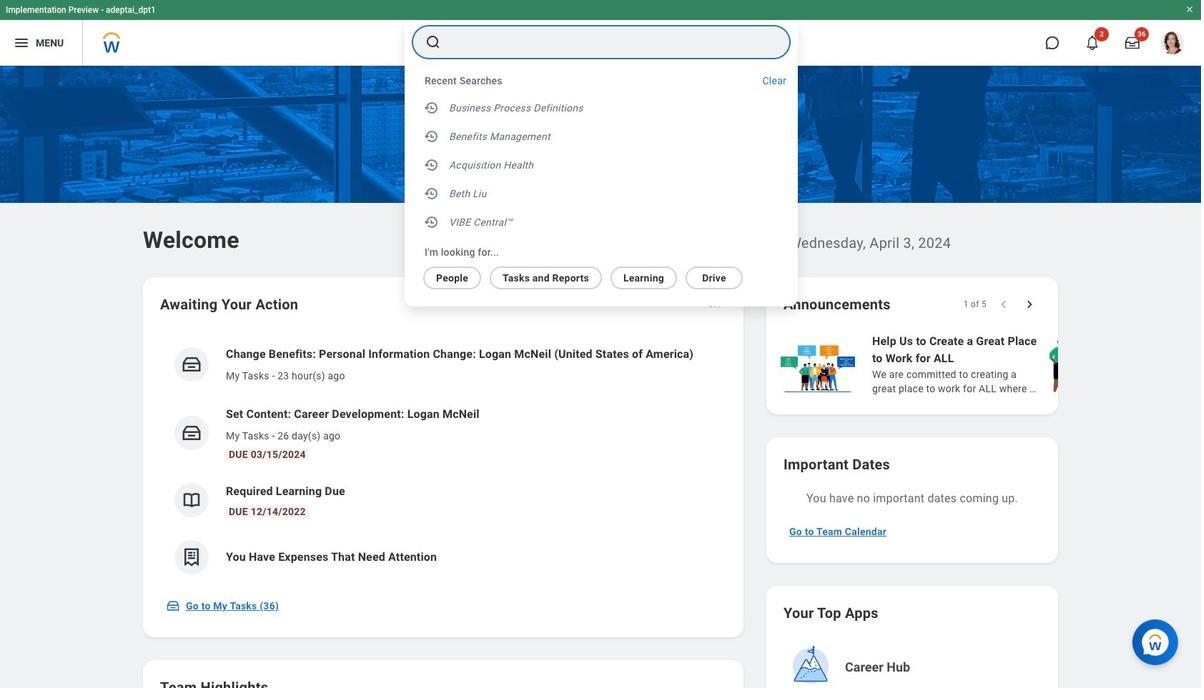 Task type: vqa. For each thing, say whether or not it's contained in the screenshot.
close environment banner image
yes



Task type: describe. For each thing, give the bounding box(es) containing it.
2 time image from the top
[[423, 214, 441, 231]]

1 list box from the top
[[405, 94, 798, 240]]

search image
[[425, 34, 442, 51]]

2 list box from the top
[[405, 261, 781, 290]]

book open image
[[181, 490, 202, 511]]

related actions image
[[708, 299, 722, 313]]

1 time image from the top
[[423, 128, 441, 145]]

justify image
[[13, 34, 30, 52]]

chevron right small image
[[1023, 298, 1037, 312]]

notifications large image
[[1086, 36, 1100, 50]]

3 time image from the top
[[423, 185, 441, 202]]

0 horizontal spatial list
[[160, 335, 727, 587]]



Task type: locate. For each thing, give the bounding box(es) containing it.
Search Workday  search field
[[451, 26, 761, 58]]

inbox image
[[181, 354, 202, 376], [181, 423, 202, 444], [166, 599, 180, 614]]

list
[[778, 332, 1202, 398], [160, 335, 727, 587]]

banner
[[0, 0, 1202, 66]]

0 vertical spatial list box
[[405, 94, 798, 240]]

0 vertical spatial time image
[[423, 128, 441, 145]]

0 vertical spatial inbox image
[[181, 354, 202, 376]]

close environment banner image
[[1186, 5, 1195, 14]]

1 vertical spatial list box
[[405, 261, 781, 290]]

dashboard expenses image
[[181, 547, 202, 569]]

time image
[[423, 99, 441, 117], [423, 157, 441, 174], [423, 185, 441, 202]]

list box
[[405, 94, 798, 240], [405, 261, 781, 290]]

inbox large image
[[1126, 36, 1140, 50]]

2 time image from the top
[[423, 157, 441, 174]]

1 vertical spatial time image
[[423, 214, 441, 231]]

1 horizontal spatial list
[[778, 332, 1202, 398]]

1 time image from the top
[[423, 99, 441, 117]]

main content
[[0, 66, 1202, 689]]

1 vertical spatial time image
[[423, 157, 441, 174]]

2 vertical spatial inbox image
[[166, 599, 180, 614]]

profile logan mcneil image
[[1162, 31, 1185, 57]]

0 vertical spatial time image
[[423, 99, 441, 117]]

None search field
[[405, 21, 798, 307]]

1 vertical spatial inbox image
[[181, 423, 202, 444]]

time image
[[423, 128, 441, 145], [423, 214, 441, 231]]

chevron left small image
[[997, 298, 1011, 312]]

2 vertical spatial time image
[[423, 185, 441, 202]]

status
[[964, 299, 987, 310]]



